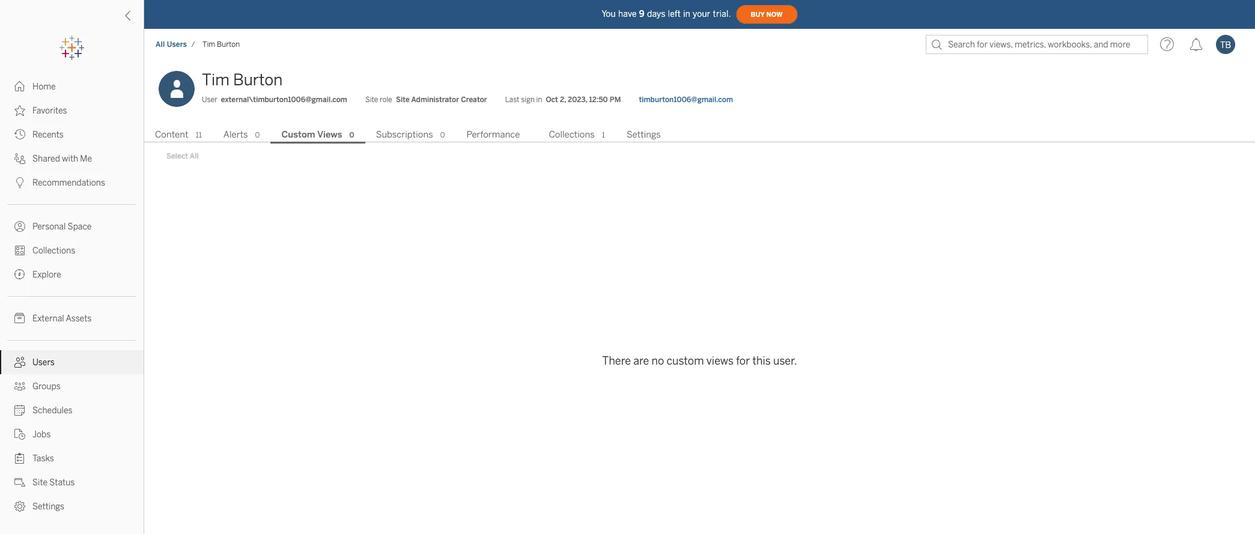 Task type: locate. For each thing, give the bounding box(es) containing it.
subscriptions
[[376, 129, 433, 140]]

by text only_f5he34f image inside users link
[[14, 357, 25, 368]]

tim
[[203, 40, 215, 49], [202, 70, 230, 90]]

site right role
[[396, 96, 410, 104]]

site for site status
[[32, 478, 48, 488]]

users inside main navigation. press the up and down arrow keys to access links. element
[[32, 358, 55, 368]]

by text only_f5he34f image left recents
[[14, 129, 25, 140]]

7 by text only_f5he34f image from the top
[[14, 313, 25, 324]]

1 vertical spatial collections
[[32, 246, 75, 256]]

by text only_f5he34f image inside collections link
[[14, 245, 25, 256]]

with
[[62, 154, 78, 164]]

8 by text only_f5he34f image from the top
[[14, 357, 25, 368]]

/
[[191, 40, 195, 49]]

navigation panel element
[[0, 36, 144, 519]]

by text only_f5he34f image for personal space
[[14, 221, 25, 232]]

site for site role site administrator creator
[[365, 96, 378, 104]]

settings inside main navigation. press the up and down arrow keys to access links. element
[[32, 502, 64, 512]]

0 horizontal spatial site
[[32, 478, 48, 488]]

3 by text only_f5he34f image from the top
[[14, 453, 25, 464]]

site
[[365, 96, 378, 104], [396, 96, 410, 104], [32, 478, 48, 488]]

by text only_f5he34f image inside settings link
[[14, 501, 25, 512]]

settings inside sub-spaces tab list
[[627, 129, 661, 140]]

there
[[602, 355, 631, 368]]

Search for views, metrics, workbooks, and more text field
[[926, 35, 1148, 54]]

by text only_f5he34f image left 'favorites'
[[14, 105, 25, 116]]

by text only_f5he34f image inside the site status 'link'
[[14, 477, 25, 488]]

1 vertical spatial users
[[32, 358, 55, 368]]

by text only_f5he34f image for settings
[[14, 501, 25, 512]]

1 horizontal spatial users
[[167, 40, 187, 49]]

1 vertical spatial tim
[[202, 70, 230, 90]]

by text only_f5he34f image for favorites
[[14, 105, 25, 116]]

1 horizontal spatial settings
[[627, 129, 661, 140]]

status
[[49, 478, 75, 488]]

by text only_f5he34f image down the site status 'link' at bottom
[[14, 501, 25, 512]]

site left status
[[32, 478, 48, 488]]

users left /
[[167, 40, 187, 49]]

by text only_f5he34f image left shared
[[14, 153, 25, 164]]

1
[[602, 131, 605, 139]]

jobs
[[32, 430, 51, 440]]

2 by text only_f5he34f image from the top
[[14, 105, 25, 116]]

main navigation. press the up and down arrow keys to access links. element
[[0, 75, 144, 519]]

collections left the 1
[[549, 129, 595, 140]]

site inside 'link'
[[32, 478, 48, 488]]

by text only_f5he34f image left external
[[14, 313, 25, 324]]

external\timburton1006@gmail.com
[[221, 96, 347, 104]]

by text only_f5he34f image left 'schedules'
[[14, 405, 25, 416]]

all right select
[[190, 152, 199, 160]]

0 right alerts
[[255, 131, 260, 139]]

0 right views
[[349, 131, 354, 139]]

by text only_f5he34f image left recommendations
[[14, 177, 25, 188]]

collections down personal
[[32, 246, 75, 256]]

1 by text only_f5he34f image from the top
[[14, 81, 25, 92]]

jobs link
[[0, 422, 144, 446]]

custom views
[[281, 129, 342, 140]]

by text only_f5he34f image inside "personal space" link
[[14, 221, 25, 232]]

by text only_f5he34f image inside schedules link
[[14, 405, 25, 416]]

0 down administrator
[[440, 131, 445, 139]]

site left role
[[365, 96, 378, 104]]

10 by text only_f5he34f image from the top
[[14, 405, 25, 416]]

tim right /
[[203, 40, 215, 49]]

0 vertical spatial all
[[156, 40, 165, 49]]

tim burton up user external\timburton1006@gmail.com on the top left
[[202, 70, 283, 90]]

by text only_f5he34f image left home
[[14, 81, 25, 92]]

2 0 from the left
[[349, 131, 354, 139]]

by text only_f5he34f image
[[14, 177, 25, 188], [14, 269, 25, 280], [14, 453, 25, 464]]

by text only_f5he34f image up the groups link
[[14, 357, 25, 368]]

by text only_f5he34f image inside the explore 'link'
[[14, 269, 25, 280]]

1 vertical spatial tim burton
[[202, 70, 283, 90]]

0 horizontal spatial 0
[[255, 131, 260, 139]]

4 by text only_f5he34f image from the top
[[14, 153, 25, 164]]

there are no custom views for this user.
[[602, 355, 797, 368]]

2 horizontal spatial site
[[396, 96, 410, 104]]

burton up user external\timburton1006@gmail.com on the top left
[[233, 70, 283, 90]]

1 horizontal spatial site
[[365, 96, 378, 104]]

0 horizontal spatial settings
[[32, 502, 64, 512]]

views
[[706, 355, 734, 368]]

site role site administrator creator
[[365, 96, 487, 104]]

2 by text only_f5he34f image from the top
[[14, 269, 25, 280]]

by text only_f5he34f image inside "recents" link
[[14, 129, 25, 140]]

have
[[618, 9, 637, 19]]

1 vertical spatial in
[[536, 96, 542, 104]]

users up groups
[[32, 358, 55, 368]]

1 horizontal spatial all
[[190, 152, 199, 160]]

1 horizontal spatial 0
[[349, 131, 354, 139]]

all users /
[[156, 40, 195, 49]]

2 vertical spatial by text only_f5he34f image
[[14, 453, 25, 464]]

collections
[[549, 129, 595, 140], [32, 246, 75, 256]]

by text only_f5he34f image left personal
[[14, 221, 25, 232]]

recents link
[[0, 123, 144, 147]]

1 vertical spatial settings
[[32, 502, 64, 512]]

0 horizontal spatial in
[[536, 96, 542, 104]]

buy now button
[[736, 5, 798, 24]]

0 horizontal spatial users
[[32, 358, 55, 368]]

by text only_f5he34f image inside shared with me "link"
[[14, 153, 25, 164]]

role
[[380, 96, 392, 104]]

all
[[156, 40, 165, 49], [190, 152, 199, 160]]

0
[[255, 131, 260, 139], [349, 131, 354, 139], [440, 131, 445, 139]]

tasks
[[32, 454, 54, 464]]

0 vertical spatial collections
[[549, 129, 595, 140]]

settings link
[[0, 495, 144, 519]]

burton
[[217, 40, 240, 49], [233, 70, 283, 90]]

settings
[[627, 129, 661, 140], [32, 502, 64, 512]]

by text only_f5he34f image for recents
[[14, 129, 25, 140]]

0 vertical spatial settings
[[627, 129, 661, 140]]

13 by text only_f5he34f image from the top
[[14, 501, 25, 512]]

1 vertical spatial burton
[[233, 70, 283, 90]]

3 by text only_f5he34f image from the top
[[14, 129, 25, 140]]

creator
[[461, 96, 487, 104]]

by text only_f5he34f image
[[14, 81, 25, 92], [14, 105, 25, 116], [14, 129, 25, 140], [14, 153, 25, 164], [14, 221, 25, 232], [14, 245, 25, 256], [14, 313, 25, 324], [14, 357, 25, 368], [14, 381, 25, 392], [14, 405, 25, 416], [14, 429, 25, 440], [14, 477, 25, 488], [14, 501, 25, 512]]

by text only_f5he34f image down "personal space" link on the top left of page
[[14, 245, 25, 256]]

tim burton right /
[[203, 40, 240, 49]]

1 vertical spatial all
[[190, 152, 199, 160]]

settings down 'site status'
[[32, 502, 64, 512]]

5 by text only_f5he34f image from the top
[[14, 221, 25, 232]]

tim burton inside main content
[[202, 70, 283, 90]]

pm
[[610, 96, 621, 104]]

by text only_f5he34f image for tasks
[[14, 453, 25, 464]]

for
[[736, 355, 750, 368]]

11 by text only_f5he34f image from the top
[[14, 429, 25, 440]]

by text only_f5he34f image inside 'external assets' link
[[14, 313, 25, 324]]

by text only_f5he34f image inside home link
[[14, 81, 25, 92]]

1 horizontal spatial collections
[[549, 129, 595, 140]]

by text only_f5he34f image for home
[[14, 81, 25, 92]]

are
[[633, 355, 649, 368]]

performance
[[467, 129, 520, 140]]

0 vertical spatial tim burton
[[203, 40, 240, 49]]

burton inside main content
[[233, 70, 283, 90]]

site status
[[32, 478, 75, 488]]

12 by text only_f5he34f image from the top
[[14, 477, 25, 488]]

0 vertical spatial tim
[[203, 40, 215, 49]]

home
[[32, 82, 56, 92]]

by text only_f5he34f image left jobs
[[14, 429, 25, 440]]

2 horizontal spatial 0
[[440, 131, 445, 139]]

6 by text only_f5he34f image from the top
[[14, 245, 25, 256]]

by text only_f5he34f image left tasks
[[14, 453, 25, 464]]

all left /
[[156, 40, 165, 49]]

now
[[767, 11, 783, 18]]

0 horizontal spatial collections
[[32, 246, 75, 256]]

content
[[155, 129, 188, 140]]

in right sign at top
[[536, 96, 542, 104]]

by text only_f5he34f image for explore
[[14, 269, 25, 280]]

sign
[[521, 96, 535, 104]]

groups
[[32, 382, 61, 392]]

tim burton
[[203, 40, 240, 49], [202, 70, 283, 90]]

custom
[[667, 355, 704, 368]]

1 horizontal spatial in
[[683, 9, 691, 19]]

burton right /
[[217, 40, 240, 49]]

1 0 from the left
[[255, 131, 260, 139]]

personal space link
[[0, 215, 144, 239]]

recommendations
[[32, 178, 105, 188]]

by text only_f5he34f image inside the groups link
[[14, 381, 25, 392]]

in right left
[[683, 9, 691, 19]]

by text only_f5he34f image left 'site status'
[[14, 477, 25, 488]]

by text only_f5he34f image inside jobs link
[[14, 429, 25, 440]]

0 vertical spatial users
[[167, 40, 187, 49]]

administrator
[[411, 96, 459, 104]]

1 by text only_f5he34f image from the top
[[14, 177, 25, 188]]

9 by text only_f5he34f image from the top
[[14, 381, 25, 392]]

by text only_f5he34f image left explore
[[14, 269, 25, 280]]

0 vertical spatial by text only_f5he34f image
[[14, 177, 25, 188]]

by text only_f5he34f image left groups
[[14, 381, 25, 392]]

users
[[167, 40, 187, 49], [32, 358, 55, 368]]

tim up the user
[[202, 70, 230, 90]]

3 0 from the left
[[440, 131, 445, 139]]

home link
[[0, 75, 144, 99]]

schedules link
[[0, 398, 144, 422]]

by text only_f5he34f image for schedules
[[14, 405, 25, 416]]

by text only_f5he34f image inside recommendations link
[[14, 177, 25, 188]]

1 vertical spatial by text only_f5he34f image
[[14, 269, 25, 280]]

in inside tim burton main content
[[536, 96, 542, 104]]

by text only_f5he34f image inside favorites link
[[14, 105, 25, 116]]

in
[[683, 9, 691, 19], [536, 96, 542, 104]]

by text only_f5he34f image inside "tasks" link
[[14, 453, 25, 464]]

settings right the 1
[[627, 129, 661, 140]]



Task type: describe. For each thing, give the bounding box(es) containing it.
collections inside sub-spaces tab list
[[549, 129, 595, 140]]

select all
[[166, 152, 199, 160]]

this
[[753, 355, 771, 368]]

select
[[166, 152, 188, 160]]

by text only_f5he34f image for recommendations
[[14, 177, 25, 188]]

11
[[196, 131, 202, 139]]

by text only_f5he34f image for users
[[14, 357, 25, 368]]

external assets link
[[0, 306, 144, 331]]

external
[[32, 314, 64, 324]]

by text only_f5he34f image for collections
[[14, 245, 25, 256]]

user.
[[773, 355, 797, 368]]

0 for alerts
[[255, 131, 260, 139]]

0 for custom views
[[349, 131, 354, 139]]

shared with me link
[[0, 147, 144, 171]]

your
[[693, 9, 711, 19]]

all inside "button"
[[190, 152, 199, 160]]

custom
[[281, 129, 315, 140]]

recommendations link
[[0, 171, 144, 195]]

by text only_f5he34f image for site status
[[14, 477, 25, 488]]

last sign in oct 2, 2023, 12:50 pm
[[505, 96, 621, 104]]

favorites
[[32, 106, 67, 116]]

2,
[[560, 96, 566, 104]]

explore link
[[0, 263, 144, 287]]

shared with me
[[32, 154, 92, 164]]

space
[[68, 222, 92, 232]]

by text only_f5he34f image for external assets
[[14, 313, 25, 324]]

groups link
[[0, 374, 144, 398]]

12:50
[[589, 96, 608, 104]]

days
[[647, 9, 666, 19]]

site status link
[[0, 471, 144, 495]]

buy now
[[751, 11, 783, 18]]

tim burton main content
[[144, 60, 1255, 534]]

left
[[668, 9, 681, 19]]

by text only_f5he34f image for groups
[[14, 381, 25, 392]]

0 for subscriptions
[[440, 131, 445, 139]]

oct
[[546, 96, 558, 104]]

external assets
[[32, 314, 92, 324]]

0 vertical spatial burton
[[217, 40, 240, 49]]

views
[[317, 129, 342, 140]]

collections inside main navigation. press the up and down arrow keys to access links. element
[[32, 246, 75, 256]]

user external\timburton1006@gmail.com
[[202, 96, 347, 104]]

sub-spaces tab list
[[144, 128, 1255, 144]]

9
[[639, 9, 645, 19]]

by text only_f5he34f image for jobs
[[14, 429, 25, 440]]

me
[[80, 154, 92, 164]]

users link
[[0, 350, 144, 374]]

all users link
[[155, 40, 188, 49]]

schedules
[[32, 406, 72, 416]]

tim inside main content
[[202, 70, 230, 90]]

you
[[602, 9, 616, 19]]

timburton1006@gmail.com
[[639, 96, 733, 104]]

tasks link
[[0, 446, 144, 471]]

0 horizontal spatial all
[[156, 40, 165, 49]]

0 vertical spatial in
[[683, 9, 691, 19]]

buy
[[751, 11, 765, 18]]

you have 9 days left in your trial.
[[602, 9, 731, 19]]

personal space
[[32, 222, 92, 232]]

alerts
[[223, 129, 248, 140]]

no
[[652, 355, 664, 368]]

assets
[[66, 314, 92, 324]]

last
[[505, 96, 519, 104]]

explore
[[32, 270, 61, 280]]

favorites link
[[0, 99, 144, 123]]

select all button
[[159, 149, 207, 163]]

shared
[[32, 154, 60, 164]]

trial.
[[713, 9, 731, 19]]

recents
[[32, 130, 64, 140]]

user
[[202, 96, 217, 104]]

collections link
[[0, 239, 144, 263]]

tim burton element
[[199, 40, 243, 49]]

by text only_f5he34f image for shared with me
[[14, 153, 25, 164]]

timburton1006@gmail.com link
[[639, 94, 733, 105]]

2023,
[[568, 96, 587, 104]]

personal
[[32, 222, 66, 232]]



Task type: vqa. For each thing, say whether or not it's contained in the screenshot.


